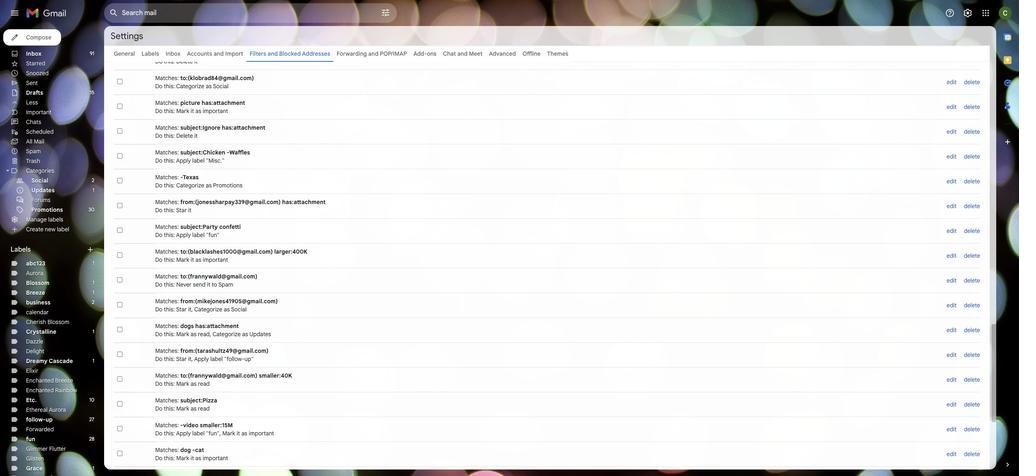 Task type: locate. For each thing, give the bounding box(es) containing it.
breeze down blossom link
[[26, 289, 45, 297]]

1 horizontal spatial social
[[213, 83, 229, 90]]

matches: for matches: subject:chicken -waffles do this: apply label "misc."
[[155, 149, 179, 156]]

promotions up from:(jonessharpay339@gmail.com)
[[213, 182, 243, 189]]

1 vertical spatial aurora
[[49, 406, 66, 414]]

as right "fun",
[[241, 430, 247, 437]]

categorize up from:(tarashultz49@gmail.com)
[[213, 331, 241, 338]]

0 vertical spatial enchanted
[[26, 377, 54, 384]]

this: inside matches: -texas do this: categorize as promotions
[[164, 182, 175, 189]]

and right chat
[[457, 50, 468, 57]]

it, up dogs
[[188, 306, 193, 313]]

7 edit link from the top
[[947, 227, 957, 235]]

cherish
[[26, 319, 46, 326]]

4 matches: from the top
[[155, 124, 179, 131]]

do inside matches: -video smaller:15m do this: apply label "fun", mark it as important
[[155, 430, 163, 437]]

edit for matches: subject:chicken -waffles do this: apply label "misc."
[[947, 153, 957, 160]]

2
[[92, 177, 94, 183], [92, 299, 94, 305]]

delete for matches: subject:ignore has:attachment do this: delete it
[[964, 128, 980, 135]]

11 this: from the top
[[164, 306, 175, 313]]

edit link for matches: to:(blacklashes1000@gmail.com) larger:400k do this: mark it as important
[[947, 252, 957, 260]]

this: inside matches: -video smaller:15m do this: apply label "fun", mark it as important
[[164, 430, 175, 437]]

matches: subject:ignore has:attachment do this: delete it
[[155, 124, 265, 140]]

edit for matches: from:(mikejones41905@gmail.com) do this: star it, categorize as social
[[947, 302, 957, 309]]

blocked
[[279, 50, 301, 57]]

it down picture
[[191, 107, 194, 115]]

12 delete from the top
[[964, 351, 980, 359]]

0 vertical spatial labels
[[142, 50, 159, 57]]

it inside matches: -video smaller:15m do this: apply label "fun", mark it as important
[[237, 430, 240, 437]]

0 horizontal spatial promotions
[[31, 206, 63, 214]]

4 edit from the top
[[947, 153, 957, 160]]

9 matches: from the top
[[155, 248, 179, 255]]

it left to
[[207, 281, 210, 288]]

smaller:40k
[[259, 372, 292, 380]]

15 do from the top
[[155, 405, 163, 412]]

Search mail text field
[[122, 9, 358, 17]]

1 horizontal spatial spam
[[218, 281, 233, 288]]

edit link
[[947, 79, 957, 86], [947, 103, 957, 111], [947, 128, 957, 135], [947, 153, 957, 160], [947, 178, 957, 185], [947, 203, 957, 210], [947, 227, 957, 235], [947, 252, 957, 260], [947, 277, 957, 284], [947, 302, 957, 309], [947, 327, 957, 334], [947, 351, 957, 359], [947, 376, 957, 384], [947, 401, 957, 408], [947, 426, 957, 433], [947, 451, 957, 458]]

mark down dog
[[176, 455, 189, 462]]

social inside the matches: to:(klobrad84@gmail.com) do this: categorize as social
[[213, 83, 229, 90]]

star for from:(mikejones41905@gmail.com)
[[176, 306, 187, 313]]

10 matches: from the top
[[155, 273, 179, 280]]

it down subject:ignore at top left
[[194, 132, 198, 140]]

do inside matches: to:(frannywald@gmail.com) smaller:40k do this: mark as read
[[155, 380, 163, 388]]

5 delete link from the top
[[964, 178, 980, 185]]

16 delete from the top
[[964, 451, 980, 458]]

mark
[[176, 107, 189, 115], [176, 256, 189, 264], [176, 331, 189, 338], [176, 380, 189, 388], [176, 405, 189, 412], [222, 430, 235, 437], [176, 455, 189, 462]]

to:(frannywald@gmail.com) for read
[[180, 372, 257, 380]]

enchanted
[[26, 377, 54, 384], [26, 387, 54, 394]]

matches: from:(mikejones41905@gmail.com) do this: star it, categorize as social
[[155, 298, 278, 313]]

16 edit link from the top
[[947, 451, 957, 458]]

1 vertical spatial spam
[[218, 281, 233, 288]]

delete inside matches: do this: delete it
[[176, 58, 193, 65]]

as inside matches: -texas do this: categorize as promotions
[[206, 182, 212, 189]]

1 vertical spatial promotions
[[31, 206, 63, 214]]

this: inside matches: to:(frannywald@gmail.com) do this: never send it to spam
[[164, 281, 175, 288]]

1 horizontal spatial promotions
[[213, 182, 243, 189]]

matches: inside the matches: dogs has:attachment do this: mark as read, categorize as updates
[[155, 323, 179, 330]]

0 horizontal spatial social
[[31, 177, 48, 184]]

and for accounts
[[214, 50, 224, 57]]

matches: for matches: dogs has:attachment do this: mark as read, categorize as updates
[[155, 323, 179, 330]]

etc.
[[26, 397, 37, 404]]

labels right general
[[142, 50, 159, 57]]

spam inside matches: to:(frannywald@gmail.com) do this: never send it to spam
[[218, 281, 233, 288]]

less
[[26, 99, 38, 106]]

13 edit from the top
[[947, 376, 957, 384]]

this: inside matches: subject:pizza do this: mark as read
[[164, 405, 175, 412]]

matches:
[[155, 50, 179, 57], [155, 74, 179, 82], [155, 99, 179, 107], [155, 124, 179, 131], [155, 149, 179, 156], [155, 174, 179, 181], [155, 199, 179, 206], [155, 223, 179, 231], [155, 248, 179, 255], [155, 273, 179, 280], [155, 298, 179, 305], [155, 323, 179, 330], [155, 347, 179, 355], [155, 372, 179, 380], [155, 397, 179, 404], [155, 422, 179, 429], [155, 447, 179, 454]]

crystalline link
[[26, 328, 56, 336]]

1 vertical spatial social
[[31, 177, 48, 184]]

matches: subject:pizza do this: mark as read
[[155, 397, 217, 412]]

1 for crystalline
[[93, 329, 94, 335]]

matches: inside matches: subject:ignore has:attachment do this: delete it
[[155, 124, 179, 131]]

label down from:(tarashultz49@gmail.com)
[[210, 356, 223, 363]]

12 edit from the top
[[947, 351, 957, 359]]

to:(blacklashes1000@gmail.com)
[[180, 248, 273, 255]]

delete down subject:ignore at top left
[[176, 132, 193, 140]]

inbox link right labels link
[[166, 50, 180, 57]]

3 edit link from the top
[[947, 128, 957, 135]]

spam up trash
[[26, 148, 41, 155]]

label inside matches: from:(tarashultz49@gmail.com) do this: star it, apply label "follow-up"
[[210, 356, 223, 363]]

0 vertical spatial star
[[176, 207, 187, 214]]

15
[[90, 89, 94, 96]]

to
[[212, 281, 217, 288]]

6 delete from the top
[[964, 203, 980, 210]]

- right subject:chicken
[[227, 149, 229, 156]]

"fun"
[[206, 231, 219, 239]]

1 vertical spatial enchanted
[[26, 387, 54, 394]]

1 horizontal spatial breeze
[[55, 377, 73, 384]]

delete link for matches: -video smaller:15m do this: apply label "fun", mark it as important
[[964, 426, 980, 433]]

do inside the 'matches: picture has:attachment do this: mark it as important'
[[155, 107, 163, 115]]

1 delete from the top
[[964, 79, 980, 86]]

has:attachment
[[202, 99, 245, 107], [222, 124, 265, 131], [282, 199, 326, 206], [195, 323, 239, 330]]

2 1 from the top
[[93, 260, 94, 266]]

12 delete link from the top
[[964, 351, 980, 359]]

chat and meet link
[[443, 50, 483, 57]]

8 delete from the top
[[964, 252, 980, 260]]

inbox link up "starred" link
[[26, 50, 41, 57]]

- right dog
[[192, 447, 195, 454]]

aurora up up
[[49, 406, 66, 414]]

edit link for matches: to:(frannywald@gmail.com) do this: never send it to spam
[[947, 277, 957, 284]]

star up dogs
[[176, 306, 187, 313]]

mark up never
[[176, 256, 189, 264]]

label inside manage labels create new label
[[57, 226, 69, 233]]

label down labels
[[57, 226, 69, 233]]

0 vertical spatial read
[[198, 380, 210, 388]]

list item
[[114, 45, 980, 70], [114, 70, 980, 95], [114, 95, 980, 119], [114, 119, 980, 144], [114, 144, 980, 169], [114, 169, 980, 194], [114, 194, 980, 219], [114, 219, 980, 243], [114, 243, 980, 268], [114, 268, 980, 293], [114, 293, 980, 318], [114, 318, 980, 343], [114, 343, 980, 368], [114, 368, 980, 392], [114, 392, 980, 417], [114, 417, 980, 442], [114, 442, 980, 467], [114, 467, 980, 476]]

label down subject:party
[[192, 231, 205, 239]]

social
[[213, 83, 229, 90], [31, 177, 48, 184], [231, 306, 247, 313]]

addresses
[[302, 50, 330, 57]]

categorize up picture
[[176, 83, 204, 90]]

14 list item from the top
[[114, 368, 980, 392]]

dreamy cascade
[[26, 358, 73, 365]]

do inside matches: subject:party confetti do this: apply label "fun"
[[155, 231, 163, 239]]

2 2 from the top
[[92, 299, 94, 305]]

it up subject:party
[[188, 207, 192, 214]]

delete for matches: -video smaller:15m do this: apply label "fun", mark it as important
[[964, 426, 980, 433]]

accounts
[[187, 50, 212, 57]]

delete for matches: from:(tarashultz49@gmail.com) do this: star it, apply label "follow-up"
[[964, 351, 980, 359]]

0 horizontal spatial labels
[[11, 246, 31, 254]]

label inside matches: subject:chicken -waffles do this: apply label "misc."
[[192, 157, 205, 164]]

13 do from the top
[[155, 356, 163, 363]]

updates
[[31, 187, 55, 194], [249, 331, 271, 338]]

as down the cat
[[195, 455, 201, 462]]

etc. link
[[26, 397, 37, 404]]

delete link for matches: -texas do this: categorize as promotions
[[964, 178, 980, 185]]

do inside the matches: dogs has:attachment do this: mark as read, categorize as updates
[[155, 331, 163, 338]]

as
[[206, 83, 212, 90], [195, 107, 201, 115], [206, 182, 212, 189], [195, 256, 201, 264], [224, 306, 230, 313], [191, 331, 197, 338], [242, 331, 248, 338], [191, 380, 197, 388], [191, 405, 197, 412], [241, 430, 247, 437], [195, 455, 201, 462]]

delete link for matches: to:(klobrad84@gmail.com) do this: categorize as social
[[964, 79, 980, 86]]

1 vertical spatial 2
[[92, 299, 94, 305]]

2 inbox link from the left
[[166, 50, 180, 57]]

2 matches: from the top
[[155, 74, 179, 82]]

8 do from the top
[[155, 231, 163, 239]]

"misc."
[[206, 157, 224, 164]]

- down matches: subject:chicken -waffles do this: apply label "misc."
[[180, 174, 183, 181]]

0 horizontal spatial spam
[[26, 148, 41, 155]]

promotions up the manage labels link
[[31, 206, 63, 214]]

ethereal aurora link
[[26, 406, 66, 414]]

0 horizontal spatial updates
[[31, 187, 55, 194]]

0 vertical spatial aurora
[[26, 270, 43, 277]]

1 read from the top
[[198, 380, 210, 388]]

6 edit from the top
[[947, 203, 957, 210]]

as inside matches: dog -cat do this: mark it as important
[[195, 455, 201, 462]]

4 this: from the top
[[164, 132, 175, 140]]

starred
[[26, 60, 45, 67]]

0 vertical spatial blossom
[[26, 279, 49, 287]]

None checkbox
[[117, 79, 122, 84], [117, 104, 122, 109], [117, 129, 122, 134], [117, 153, 122, 159], [117, 178, 122, 183], [117, 203, 122, 208], [117, 228, 122, 233], [117, 277, 122, 283], [117, 302, 122, 308], [117, 352, 122, 357], [117, 377, 122, 382], [117, 426, 122, 432], [117, 79, 122, 84], [117, 104, 122, 109], [117, 129, 122, 134], [117, 153, 122, 159], [117, 178, 122, 183], [117, 203, 122, 208], [117, 228, 122, 233], [117, 277, 122, 283], [117, 302, 122, 308], [117, 352, 122, 357], [117, 377, 122, 382], [117, 426, 122, 432]]

5 delete from the top
[[964, 178, 980, 185]]

1 vertical spatial to:(frannywald@gmail.com)
[[180, 372, 257, 380]]

edit link for matches: -texas do this: categorize as promotions
[[947, 178, 957, 185]]

edit link for matches: subject:party confetti do this: apply label "fun"
[[947, 227, 957, 235]]

dazzle link
[[26, 338, 43, 345]]

enchanted for enchanted breeze
[[26, 377, 54, 384]]

blossom up breeze link
[[26, 279, 49, 287]]

read down subject:pizza
[[198, 405, 210, 412]]

apply
[[176, 157, 191, 164], [176, 231, 191, 239], [194, 356, 209, 363], [176, 430, 191, 437]]

8 this: from the top
[[164, 231, 175, 239]]

cherish blossom link
[[26, 319, 69, 326]]

updates inside the matches: dogs has:attachment do this: mark as read, categorize as updates
[[249, 331, 271, 338]]

do inside matches: -texas do this: categorize as promotions
[[155, 182, 163, 189]]

1 vertical spatial it,
[[188, 356, 193, 363]]

edit for matches: from:(jonessharpay339@gmail.com) has:attachment do this: star it
[[947, 203, 957, 210]]

label down video
[[192, 430, 205, 437]]

1 and from the left
[[214, 50, 224, 57]]

label for do
[[210, 356, 223, 363]]

glimmer flutter
[[26, 445, 66, 453]]

aurora down abc123 link
[[26, 270, 43, 277]]

as down the "misc."
[[206, 182, 212, 189]]

edit link for matches: dog -cat do this: mark it as important
[[947, 451, 957, 458]]

tab list
[[997, 26, 1019, 447]]

delete link for matches: from:(jonessharpay339@gmail.com) has:attachment do this: star it
[[964, 203, 980, 210]]

and left pop/imap at the left top of page
[[368, 50, 379, 57]]

mark down smaller:15m
[[222, 430, 235, 437]]

as down from:(mikejones41905@gmail.com)
[[224, 306, 230, 313]]

1 2 from the top
[[92, 177, 94, 183]]

delete for matches: picture has:attachment do this: mark it as important
[[964, 103, 980, 111]]

13 this: from the top
[[164, 356, 175, 363]]

sent
[[26, 79, 38, 87]]

delete
[[964, 79, 980, 86], [964, 103, 980, 111], [964, 128, 980, 135], [964, 153, 980, 160], [964, 178, 980, 185], [964, 203, 980, 210], [964, 227, 980, 235], [964, 252, 980, 260], [964, 277, 980, 284], [964, 302, 980, 309], [964, 327, 980, 334], [964, 351, 980, 359], [964, 376, 980, 384], [964, 401, 980, 408], [964, 426, 980, 433], [964, 451, 980, 458]]

inbox right labels link
[[166, 50, 180, 57]]

11 edit from the top
[[947, 327, 957, 334]]

edit for matches: dogs has:attachment do this: mark as read, categorize as updates
[[947, 327, 957, 334]]

7 matches: from the top
[[155, 199, 179, 206]]

do inside matches: from:(tarashultz49@gmail.com) do this: star it, apply label "follow-up"
[[155, 356, 163, 363]]

forums link
[[31, 196, 51, 204]]

10 do from the top
[[155, 281, 163, 288]]

edit
[[947, 79, 957, 86], [947, 103, 957, 111], [947, 128, 957, 135], [947, 153, 957, 160], [947, 178, 957, 185], [947, 203, 957, 210], [947, 227, 957, 235], [947, 252, 957, 260], [947, 277, 957, 284], [947, 302, 957, 309], [947, 327, 957, 334], [947, 351, 957, 359], [947, 376, 957, 384], [947, 401, 957, 408], [947, 426, 957, 433], [947, 451, 957, 458]]

mark down picture
[[176, 107, 189, 115]]

matches: to:(frannywald@gmail.com) smaller:40k do this: mark as read
[[155, 372, 292, 388]]

as down picture
[[195, 107, 201, 115]]

to:(frannywald@gmail.com)
[[180, 273, 257, 280], [180, 372, 257, 380]]

mark up matches: subject:pizza do this: mark as read
[[176, 380, 189, 388]]

chats link
[[26, 118, 41, 126]]

it, for categorize
[[188, 306, 193, 313]]

4 delete link from the top
[[964, 153, 980, 160]]

matches: inside matches: to:(frannywald@gmail.com) do this: never send it to spam
[[155, 273, 179, 280]]

2 it, from the top
[[188, 356, 193, 363]]

matches: inside matches: subject:party confetti do this: apply label "fun"
[[155, 223, 179, 231]]

has:attachment inside the 'matches: picture has:attachment do this: mark it as important'
[[202, 99, 245, 107]]

delete link for matches: subject:chicken -waffles do this: apply label "misc."
[[964, 153, 980, 160]]

apply down subject:party
[[176, 231, 191, 239]]

spam right to
[[218, 281, 233, 288]]

1 for breeze
[[93, 290, 94, 296]]

as inside matches: to:(frannywald@gmail.com) smaller:40k do this: mark as read
[[191, 380, 197, 388]]

do inside matches: subject:chicken -waffles do this: apply label "misc."
[[155, 157, 163, 164]]

apply inside matches: subject:chicken -waffles do this: apply label "misc."
[[176, 157, 191, 164]]

settings
[[111, 30, 143, 41]]

1 vertical spatial labels
[[11, 246, 31, 254]]

delete for matches: subject:chicken -waffles do this: apply label "misc."
[[964, 153, 980, 160]]

91
[[90, 50, 94, 57]]

social down categories
[[31, 177, 48, 184]]

apply down from:(tarashultz49@gmail.com)
[[194, 356, 209, 363]]

up"
[[245, 356, 254, 363]]

1 delete link from the top
[[964, 79, 980, 86]]

enchanted down elixir link
[[26, 377, 54, 384]]

None checkbox
[[117, 253, 122, 258], [117, 327, 122, 332], [117, 401, 122, 407], [117, 451, 122, 456], [117, 253, 122, 258], [117, 327, 122, 332], [117, 401, 122, 407], [117, 451, 122, 456]]

- down matches: subject:pizza do this: mark as read
[[180, 422, 183, 429]]

1 inbox from the left
[[26, 50, 41, 57]]

0 vertical spatial breeze
[[26, 289, 45, 297]]

10 edit link from the top
[[947, 302, 957, 309]]

3 delete link from the top
[[964, 128, 980, 135]]

labels link
[[142, 50, 159, 57]]

social down from:(mikejones41905@gmail.com)
[[231, 306, 247, 313]]

matches: inside matches: -texas do this: categorize as promotions
[[155, 174, 179, 181]]

-
[[227, 149, 229, 156], [180, 174, 183, 181], [180, 422, 183, 429], [192, 447, 195, 454]]

1 horizontal spatial updates
[[249, 331, 271, 338]]

it, inside matches: from:(mikejones41905@gmail.com) do this: star it, categorize as social
[[188, 306, 193, 313]]

breeze up rainbow
[[55, 377, 73, 384]]

5 list item from the top
[[114, 144, 980, 169]]

categorize inside the matches: to:(klobrad84@gmail.com) do this: categorize as social
[[176, 83, 204, 90]]

gmail image
[[26, 5, 70, 21]]

delete for matches: subject:pizza do this: mark as read
[[964, 401, 980, 408]]

13 matches: from the top
[[155, 347, 179, 355]]

matches: inside the matches: to:(blacklashes1000@gmail.com) larger:400k do this: mark it as important
[[155, 248, 179, 255]]

0 vertical spatial updates
[[31, 187, 55, 194]]

0 vertical spatial to:(frannywald@gmail.com)
[[180, 273, 257, 280]]

and for filters
[[268, 50, 278, 57]]

it inside the matches: to:(blacklashes1000@gmail.com) larger:400k do this: mark it as important
[[191, 256, 194, 264]]

9 delete from the top
[[964, 277, 980, 284]]

as up matches: to:(frannywald@gmail.com) do this: never send it to spam
[[195, 256, 201, 264]]

trash link
[[26, 157, 40, 165]]

1 vertical spatial star
[[176, 306, 187, 313]]

it inside matches: subject:ignore has:attachment do this: delete it
[[194, 132, 198, 140]]

to:(frannywald@gmail.com) inside matches: to:(frannywald@gmail.com) do this: never send it to spam
[[180, 273, 257, 280]]

11 delete from the top
[[964, 327, 980, 334]]

updates up up"
[[249, 331, 271, 338]]

edit link for matches: subject:chicken -waffles do this: apply label "misc."
[[947, 153, 957, 160]]

star for from:(tarashultz49@gmail.com)
[[176, 356, 187, 363]]

mark inside the matches: to:(blacklashes1000@gmail.com) larger:400k do this: mark it as important
[[176, 256, 189, 264]]

10 delete link from the top
[[964, 302, 980, 309]]

7 1 from the top
[[93, 465, 94, 471]]

1 enchanted from the top
[[26, 377, 54, 384]]

this:
[[164, 58, 175, 65], [164, 83, 175, 90], [164, 107, 175, 115], [164, 132, 175, 140], [164, 157, 175, 164], [164, 182, 175, 189], [164, 207, 175, 214], [164, 231, 175, 239], [164, 256, 175, 264], [164, 281, 175, 288], [164, 306, 175, 313], [164, 331, 175, 338], [164, 356, 175, 363], [164, 380, 175, 388], [164, 405, 175, 412], [164, 430, 175, 437], [164, 455, 175, 462]]

1 vertical spatial updates
[[249, 331, 271, 338]]

4 list item from the top
[[114, 119, 980, 144]]

0 horizontal spatial breeze
[[26, 289, 45, 297]]

has:attachment inside the matches: dogs has:attachment do this: mark as read, categorize as updates
[[195, 323, 239, 330]]

matches: inside the 'matches: picture has:attachment do this: mark it as important'
[[155, 99, 179, 107]]

to:(frannywald@gmail.com) down matches: from:(tarashultz49@gmail.com) do this: star it, apply label "follow-up"
[[180, 372, 257, 380]]

star up subject:party
[[176, 207, 187, 214]]

14 matches: from the top
[[155, 372, 179, 380]]

7 this: from the top
[[164, 207, 175, 214]]

4 and from the left
[[457, 50, 468, 57]]

it down accounts
[[194, 58, 198, 65]]

do inside matches: do this: delete it
[[155, 58, 163, 65]]

matches: inside matches: -video smaller:15m do this: apply label "fun", mark it as important
[[155, 422, 179, 429]]

delete for matches: from:(jonessharpay339@gmail.com) has:attachment do this: star it
[[964, 203, 980, 210]]

glimmer flutter link
[[26, 445, 66, 453]]

matches: inside matches: from:(jonessharpay339@gmail.com) has:attachment do this: star it
[[155, 199, 179, 206]]

do
[[155, 58, 163, 65], [155, 83, 163, 90], [155, 107, 163, 115], [155, 132, 163, 140], [155, 157, 163, 164], [155, 182, 163, 189], [155, 207, 163, 214], [155, 231, 163, 239], [155, 256, 163, 264], [155, 281, 163, 288], [155, 306, 163, 313], [155, 331, 163, 338], [155, 356, 163, 363], [155, 380, 163, 388], [155, 405, 163, 412], [155, 430, 163, 437], [155, 455, 163, 462]]

promotions
[[213, 182, 243, 189], [31, 206, 63, 214]]

it right "fun",
[[237, 430, 240, 437]]

delete for matches: dogs has:attachment do this: mark as read, categorize as updates
[[964, 327, 980, 334]]

matches: inside matches: dog -cat do this: mark it as important
[[155, 447, 179, 454]]

as inside matches: from:(mikejones41905@gmail.com) do this: star it, categorize as social
[[224, 306, 230, 313]]

13 edit link from the top
[[947, 376, 957, 384]]

matches: for matches: from:(mikejones41905@gmail.com) do this: star it, categorize as social
[[155, 298, 179, 305]]

labels up the abc123
[[11, 246, 31, 254]]

spam link
[[26, 148, 41, 155]]

it down dog
[[191, 455, 194, 462]]

1 horizontal spatial inbox
[[166, 50, 180, 57]]

label for video
[[192, 430, 205, 437]]

as up up"
[[242, 331, 248, 338]]

6 delete link from the top
[[964, 203, 980, 210]]

edit link for matches: to:(frannywald@gmail.com) smaller:40k do this: mark as read
[[947, 376, 957, 384]]

accounts and import link
[[187, 50, 243, 57]]

inbox up "starred" link
[[26, 50, 41, 57]]

3 1 from the top
[[93, 280, 94, 286]]

categorize down texas
[[176, 182, 204, 189]]

texas
[[183, 174, 199, 181]]

forwarding
[[337, 50, 367, 57]]

as inside the matches: to:(klobrad84@gmail.com) do this: categorize as social
[[206, 83, 212, 90]]

and right filters
[[268, 50, 278, 57]]

delete for matches: to:(klobrad84@gmail.com) do this: categorize as social
[[964, 79, 980, 86]]

has:attachment for subject:ignore has:attachment
[[222, 124, 265, 131]]

and left import
[[214, 50, 224, 57]]

3 edit from the top
[[947, 128, 957, 135]]

as inside matches: subject:pizza do this: mark as read
[[191, 405, 197, 412]]

3 and from the left
[[368, 50, 379, 57]]

1 edit from the top
[[947, 79, 957, 86]]

3 this: from the top
[[164, 107, 175, 115]]

0 vertical spatial promotions
[[213, 182, 243, 189]]

1 horizontal spatial inbox link
[[166, 50, 180, 57]]

2 edit link from the top
[[947, 103, 957, 111]]

matches: to:(frannywald@gmail.com) do this: never send it to spam
[[155, 273, 257, 288]]

it, inside matches: from:(tarashultz49@gmail.com) do this: star it, apply label "follow-up"
[[188, 356, 193, 363]]

2 to:(frannywald@gmail.com) from the top
[[180, 372, 257, 380]]

"fun",
[[206, 430, 221, 437]]

apply for -
[[176, 430, 191, 437]]

delete link for matches: to:(frannywald@gmail.com) do this: never send it to spam
[[964, 277, 980, 284]]

13 delete link from the top
[[964, 376, 980, 384]]

3 matches: from the top
[[155, 99, 179, 107]]

matches: to:(blacklashes1000@gmail.com) larger:400k do this: mark it as important
[[155, 248, 308, 264]]

4 edit link from the top
[[947, 153, 957, 160]]

7 delete from the top
[[964, 227, 980, 235]]

delete
[[176, 58, 193, 65], [176, 132, 193, 140]]

10 delete from the top
[[964, 302, 980, 309]]

0 vertical spatial spam
[[26, 148, 41, 155]]

social down to:(klobrad84@gmail.com)
[[213, 83, 229, 90]]

this: inside matches: to:(frannywald@gmail.com) smaller:40k do this: mark as read
[[164, 380, 175, 388]]

grace link
[[26, 465, 43, 472]]

0 vertical spatial it,
[[188, 306, 193, 313]]

star down dogs
[[176, 356, 187, 363]]

it, down dogs
[[188, 356, 193, 363]]

social inside labels navigation
[[31, 177, 48, 184]]

enchanted rainbow link
[[26, 387, 77, 394]]

1 vertical spatial breeze
[[55, 377, 73, 384]]

8 edit from the top
[[947, 252, 957, 260]]

apply down video
[[176, 430, 191, 437]]

to:(frannywald@gmail.com) up to
[[180, 273, 257, 280]]

social inside matches: from:(mikejones41905@gmail.com) do this: star it, categorize as social
[[231, 306, 247, 313]]

0 horizontal spatial inbox link
[[26, 50, 41, 57]]

apply up texas
[[176, 157, 191, 164]]

4 delete from the top
[[964, 153, 980, 160]]

16 delete link from the top
[[964, 451, 980, 458]]

10 this: from the top
[[164, 281, 175, 288]]

delete for matches: to:(frannywald@gmail.com) smaller:40k do this: mark as read
[[964, 376, 980, 384]]

1 vertical spatial delete
[[176, 132, 193, 140]]

categorize
[[176, 83, 204, 90], [176, 182, 204, 189], [194, 306, 222, 313], [213, 331, 241, 338]]

6 matches: from the top
[[155, 174, 179, 181]]

edit for matches: dog -cat do this: mark it as important
[[947, 451, 957, 458]]

label inside matches: -video smaller:15m do this: apply label "fun", mark it as important
[[192, 430, 205, 437]]

enchanted up etc.
[[26, 387, 54, 394]]

label for -
[[192, 157, 205, 164]]

read up subject:pizza
[[198, 380, 210, 388]]

0 vertical spatial 2
[[92, 177, 94, 183]]

has:attachment inside matches: from:(jonessharpay339@gmail.com) has:attachment do this: star it
[[282, 199, 326, 206]]

important
[[26, 109, 51, 116]]

matches: for matches: to:(frannywald@gmail.com) do this: never send it to spam
[[155, 273, 179, 280]]

edit for matches: from:(tarashultz49@gmail.com) do this: star it, apply label "follow-up"
[[947, 351, 957, 359]]

16 do from the top
[[155, 430, 163, 437]]

14 edit from the top
[[947, 401, 957, 408]]

edit for matches: to:(frannywald@gmail.com) smaller:40k do this: mark as read
[[947, 376, 957, 384]]

1 vertical spatial read
[[198, 405, 210, 412]]

up
[[46, 416, 53, 423]]

labels navigation
[[0, 26, 104, 476]]

blossom up the crystalline
[[47, 319, 69, 326]]

as inside matches: -video smaller:15m do this: apply label "fun", mark it as important
[[241, 430, 247, 437]]

categories
[[26, 167, 54, 175]]

2 inbox from the left
[[166, 50, 180, 57]]

None search field
[[104, 3, 397, 23]]

mark down dogs
[[176, 331, 189, 338]]

0 vertical spatial social
[[213, 83, 229, 90]]

trash
[[26, 157, 40, 165]]

matches: for matches: to:(blacklashes1000@gmail.com) larger:400k do this: mark it as important
[[155, 248, 179, 255]]

search mail image
[[107, 6, 121, 20]]

as up subject:pizza
[[191, 380, 197, 388]]

1 horizontal spatial labels
[[142, 50, 159, 57]]

1 this: from the top
[[164, 58, 175, 65]]

matches: inside the matches: to:(klobrad84@gmail.com) do this: categorize as social
[[155, 74, 179, 82]]

delete link for matches: to:(blacklashes1000@gmail.com) larger:400k do this: mark it as important
[[964, 252, 980, 260]]

as down to:(klobrad84@gmail.com)
[[206, 83, 212, 90]]

matches: for matches: from:(tarashultz49@gmail.com) do this: star it, apply label "follow-up"
[[155, 347, 179, 355]]

8 delete link from the top
[[964, 252, 980, 260]]

updates up forums
[[31, 187, 55, 194]]

delete link
[[964, 79, 980, 86], [964, 103, 980, 111], [964, 128, 980, 135], [964, 153, 980, 160], [964, 178, 980, 185], [964, 203, 980, 210], [964, 227, 980, 235], [964, 252, 980, 260], [964, 277, 980, 284], [964, 302, 980, 309], [964, 327, 980, 334], [964, 351, 980, 359], [964, 376, 980, 384], [964, 401, 980, 408], [964, 426, 980, 433], [964, 451, 980, 458]]

2 horizontal spatial social
[[231, 306, 247, 313]]

apply inside matches: from:(tarashultz49@gmail.com) do this: star it, apply label "follow-up"
[[194, 356, 209, 363]]

matches: for matches: -video smaller:15m do this: apply label "fun", mark it as important
[[155, 422, 179, 429]]

snoozed
[[26, 70, 49, 77]]

9 edit from the top
[[947, 277, 957, 284]]

delete down accounts
[[176, 58, 193, 65]]

it up matches: to:(frannywald@gmail.com) do this: never send it to spam
[[191, 256, 194, 264]]

1 do from the top
[[155, 58, 163, 65]]

enchanted for enchanted rainbow
[[26, 387, 54, 394]]

9 edit link from the top
[[947, 277, 957, 284]]

smaller:15m
[[200, 422, 233, 429]]

edit link for matches: from:(mikejones41905@gmail.com) do this: star it, categorize as social
[[947, 302, 957, 309]]

aurora
[[26, 270, 43, 277], [49, 406, 66, 414]]

0 vertical spatial delete
[[176, 58, 193, 65]]

to:(frannywald@gmail.com) inside matches: to:(frannywald@gmail.com) smaller:40k do this: mark as read
[[180, 372, 257, 380]]

14 do from the top
[[155, 380, 163, 388]]

main menu image
[[10, 8, 20, 18]]

2 do from the top
[[155, 83, 163, 90]]

2 read from the top
[[198, 405, 210, 412]]

apply inside matches: -video smaller:15m do this: apply label "fun", mark it as important
[[176, 430, 191, 437]]

14 this: from the top
[[164, 380, 175, 388]]

1
[[93, 187, 94, 193], [93, 260, 94, 266], [93, 280, 94, 286], [93, 290, 94, 296], [93, 329, 94, 335], [93, 358, 94, 364], [93, 465, 94, 471]]

matches: inside matches: from:(tarashultz49@gmail.com) do this: star it, apply label "follow-up"
[[155, 347, 179, 355]]

2 vertical spatial social
[[231, 306, 247, 313]]

mark down subject:pizza
[[176, 405, 189, 412]]

elixir link
[[26, 367, 38, 375]]

delight
[[26, 348, 44, 355]]

0 horizontal spatial inbox
[[26, 50, 41, 57]]

2 for business
[[92, 299, 94, 305]]

follow-
[[26, 416, 46, 423]]

5 edit from the top
[[947, 178, 957, 185]]

2 vertical spatial star
[[176, 356, 187, 363]]

label down subject:chicken
[[192, 157, 205, 164]]

this: inside the 'matches: picture has:attachment do this: mark it as important'
[[164, 107, 175, 115]]

11 do from the top
[[155, 306, 163, 313]]

matches: inside matches: subject:pizza do this: mark as read
[[155, 397, 179, 404]]

from:(jonessharpay339@gmail.com)
[[180, 199, 281, 206]]

11 delete link from the top
[[964, 327, 980, 334]]

spam
[[26, 148, 41, 155], [218, 281, 233, 288]]

forwarding and pop/imap link
[[337, 50, 407, 57]]

enchanted rainbow
[[26, 387, 77, 394]]

1 star from the top
[[176, 207, 187, 214]]

matches: inside matches: from:(mikejones41905@gmail.com) do this: star it, categorize as social
[[155, 298, 179, 305]]

apply for subject:chicken
[[176, 157, 191, 164]]

15 delete link from the top
[[964, 426, 980, 433]]

1 1 from the top
[[93, 187, 94, 193]]

9 do from the top
[[155, 256, 163, 264]]

do inside matches: dog -cat do this: mark it as important
[[155, 455, 163, 462]]

as down subject:pizza
[[191, 405, 197, 412]]

categorize up the matches: dogs has:attachment do this: mark as read, categorize as updates
[[194, 306, 222, 313]]

matches: for matches: do this: delete it
[[155, 50, 179, 57]]

1 vertical spatial blossom
[[47, 319, 69, 326]]

subject:ignore
[[180, 124, 220, 131]]

important inside matches: -video smaller:15m do this: apply label "fun", mark it as important
[[249, 430, 274, 437]]

12 do from the top
[[155, 331, 163, 338]]



Task type: describe. For each thing, give the bounding box(es) containing it.
8 list item from the top
[[114, 219, 980, 243]]

edit link for matches: subject:ignore has:attachment do this: delete it
[[947, 128, 957, 135]]

1 for dreamy cascade
[[93, 358, 94, 364]]

never
[[176, 281, 192, 288]]

dreamy
[[26, 358, 48, 365]]

it inside matches: do this: delete it
[[194, 58, 198, 65]]

label inside matches: subject:party confetti do this: apply label "fun"
[[192, 231, 205, 239]]

forums
[[31, 196, 51, 204]]

12 list item from the top
[[114, 318, 980, 343]]

1 for abc123
[[93, 260, 94, 266]]

7 list item from the top
[[114, 194, 980, 219]]

17 list item from the top
[[114, 442, 980, 467]]

matches: subject:chicken -waffles do this: apply label "misc."
[[155, 149, 250, 164]]

13 list item from the top
[[114, 343, 980, 368]]

categorize inside the matches: dogs has:attachment do this: mark as read, categorize as updates
[[213, 331, 241, 338]]

do inside matches: subject:pizza do this: mark as read
[[155, 405, 163, 412]]

fun link
[[26, 436, 35, 443]]

starred link
[[26, 60, 45, 67]]

edit link for matches: to:(klobrad84@gmail.com) do this: categorize as social
[[947, 79, 957, 86]]

cascade
[[49, 358, 73, 365]]

labels for labels link
[[142, 50, 159, 57]]

important link
[[26, 109, 51, 116]]

chats
[[26, 118, 41, 126]]

promotions link
[[31, 206, 63, 214]]

delete link for matches: dogs has:attachment do this: mark as read, categorize as updates
[[964, 327, 980, 334]]

matches: for matches: -texas do this: categorize as promotions
[[155, 174, 179, 181]]

as inside the matches: to:(blacklashes1000@gmail.com) larger:400k do this: mark it as important
[[195, 256, 201, 264]]

categorize inside matches: -texas do this: categorize as promotions
[[176, 182, 204, 189]]

- inside matches: -video smaller:15m do this: apply label "fun", mark it as important
[[180, 422, 183, 429]]

delete for matches: subject:party confetti do this: apply label "fun"
[[964, 227, 980, 235]]

1 for grace
[[93, 465, 94, 471]]

this: inside matches: do this: delete it
[[164, 58, 175, 65]]

abc123
[[26, 260, 45, 267]]

calendar link
[[26, 309, 49, 316]]

general
[[114, 50, 135, 57]]

all
[[26, 138, 32, 145]]

this: inside matches: subject:party confetti do this: apply label "fun"
[[164, 231, 175, 239]]

larger:400k
[[274, 248, 308, 255]]

16 list item from the top
[[114, 417, 980, 442]]

matches: for matches: picture has:attachment do this: mark it as important
[[155, 99, 179, 107]]

rainbow
[[55, 387, 77, 394]]

mark inside the 'matches: picture has:attachment do this: mark it as important'
[[176, 107, 189, 115]]

delete link for matches: subject:pizza do this: mark as read
[[964, 401, 980, 408]]

social link
[[31, 177, 48, 184]]

star inside matches: from:(jonessharpay339@gmail.com) has:attachment do this: star it
[[176, 207, 187, 214]]

6 list item from the top
[[114, 169, 980, 194]]

chat
[[443, 50, 456, 57]]

this: inside matches: from:(jonessharpay339@gmail.com) has:attachment do this: star it
[[164, 207, 175, 214]]

read inside matches: to:(frannywald@gmail.com) smaller:40k do this: mark as read
[[198, 380, 210, 388]]

from:(mikejones41905@gmail.com)
[[180, 298, 278, 305]]

1 inbox link from the left
[[26, 50, 41, 57]]

it inside matches: dog -cat do this: mark it as important
[[191, 455, 194, 462]]

delete inside matches: subject:ignore has:attachment do this: delete it
[[176, 132, 193, 140]]

cherish blossom
[[26, 319, 69, 326]]

delete link for matches: subject:party confetti do this: apply label "fun"
[[964, 227, 980, 235]]

categorize inside matches: from:(mikejones41905@gmail.com) do this: star it, categorize as social
[[194, 306, 222, 313]]

matches: for matches: to:(frannywald@gmail.com) smaller:40k do this: mark as read
[[155, 372, 179, 380]]

support image
[[945, 8, 955, 18]]

ethereal
[[26, 406, 47, 414]]

edit for matches: to:(klobrad84@gmail.com) do this: categorize as social
[[947, 79, 957, 86]]

subject:party
[[180, 223, 218, 231]]

mark inside matches: subject:pizza do this: mark as read
[[176, 405, 189, 412]]

compose
[[26, 34, 51, 41]]

it, for apply
[[188, 356, 193, 363]]

delete link for matches: dog -cat do this: mark it as important
[[964, 451, 980, 458]]

filters and blocked addresses
[[250, 50, 330, 57]]

matches: for matches: to:(klobrad84@gmail.com) do this: categorize as social
[[155, 74, 179, 82]]

edit link for matches: dogs has:attachment do this: mark as read, categorize as updates
[[947, 327, 957, 334]]

important inside the matches: to:(blacklashes1000@gmail.com) larger:400k do this: mark it as important
[[203, 256, 228, 264]]

10 list item from the top
[[114, 268, 980, 293]]

offline
[[523, 50, 541, 57]]

edit for matches: subject:ignore has:attachment do this: delete it
[[947, 128, 957, 135]]

inbox inside labels navigation
[[26, 50, 41, 57]]

sent link
[[26, 79, 38, 87]]

3 list item from the top
[[114, 95, 980, 119]]

labels for labels heading
[[11, 246, 31, 254]]

matches: for matches: subject:party confetti do this: apply label "fun"
[[155, 223, 179, 231]]

this: inside matches: dog -cat do this: mark it as important
[[164, 455, 175, 462]]

matches: for matches: subject:pizza do this: mark as read
[[155, 397, 179, 404]]

do inside the matches: to:(blacklashes1000@gmail.com) larger:400k do this: mark it as important
[[155, 256, 163, 264]]

create new label link
[[26, 226, 69, 233]]

this: inside matches: subject:ignore has:attachment do this: delete it
[[164, 132, 175, 140]]

matches: subject:party confetti do this: apply label "fun"
[[155, 223, 241, 239]]

edit for matches: picture has:attachment do this: mark it as important
[[947, 103, 957, 111]]

mark inside the matches: dogs has:attachment do this: mark as read, categorize as updates
[[176, 331, 189, 338]]

promotions inside labels navigation
[[31, 206, 63, 214]]

edit link for matches: from:(jonessharpay339@gmail.com) has:attachment do this: star it
[[947, 203, 957, 210]]

pop/imap
[[380, 50, 407, 57]]

dreamy cascade link
[[26, 358, 73, 365]]

this: inside the matches: to:(klobrad84@gmail.com) do this: categorize as social
[[164, 83, 175, 90]]

spam inside labels navigation
[[26, 148, 41, 155]]

delete for matches: dog -cat do this: mark it as important
[[964, 451, 980, 458]]

read inside matches: subject:pizza do this: mark as read
[[198, 405, 210, 412]]

categories link
[[26, 167, 54, 175]]

manage
[[26, 216, 47, 223]]

delete link for matches: from:(tarashultz49@gmail.com) do this: star it, apply label "follow-up"
[[964, 351, 980, 359]]

matches: dog -cat do this: mark it as important
[[155, 447, 228, 462]]

add-ons link
[[414, 50, 437, 57]]

it inside the 'matches: picture has:attachment do this: mark it as important'
[[191, 107, 194, 115]]

2 for social
[[92, 177, 94, 183]]

scheduled link
[[26, 128, 54, 135]]

matches: from:(tarashultz49@gmail.com) do this: star it, apply label "follow-up"
[[155, 347, 269, 363]]

matches: for matches: dog -cat do this: mark it as important
[[155, 447, 179, 454]]

1 for updates
[[93, 187, 94, 193]]

this: inside the matches: dogs has:attachment do this: mark as read, categorize as updates
[[164, 331, 175, 338]]

matches: for matches: subject:ignore has:attachment do this: delete it
[[155, 124, 179, 131]]

enchanted breeze link
[[26, 377, 73, 384]]

forwarded link
[[26, 426, 54, 433]]

general link
[[114, 50, 135, 57]]

apply for from:(tarashultz49@gmail.com)
[[194, 356, 209, 363]]

subject:pizza
[[180, 397, 217, 404]]

- inside matches: subject:chicken -waffles do this: apply label "misc."
[[227, 149, 229, 156]]

matches: picture has:attachment do this: mark it as important
[[155, 99, 245, 115]]

it inside matches: to:(frannywald@gmail.com) do this: never send it to spam
[[207, 281, 210, 288]]

delete link for matches: from:(mikejones41905@gmail.com) do this: star it, categorize as social
[[964, 302, 980, 309]]

ons
[[427, 50, 437, 57]]

this: inside matches: subject:chicken -waffles do this: apply label "misc."
[[164, 157, 175, 164]]

grace
[[26, 465, 43, 472]]

edit for matches: -texas do this: categorize as promotions
[[947, 178, 957, 185]]

delete for matches: to:(frannywald@gmail.com) do this: never send it to spam
[[964, 277, 980, 284]]

promotions inside matches: -texas do this: categorize as promotions
[[213, 182, 243, 189]]

1 horizontal spatial aurora
[[49, 406, 66, 414]]

follow-up link
[[26, 416, 53, 423]]

video
[[183, 422, 199, 429]]

advanced search options image
[[377, 4, 394, 21]]

it inside matches: from:(jonessharpay339@gmail.com) has:attachment do this: star it
[[188, 207, 192, 214]]

and for forwarding
[[368, 50, 379, 57]]

forwarded
[[26, 426, 54, 433]]

edit link for matches: -video smaller:15m do this: apply label "fun", mark it as important
[[947, 426, 957, 433]]

blossom link
[[26, 279, 49, 287]]

themes
[[547, 50, 569, 57]]

edit for matches: to:(frannywald@gmail.com) do this: never send it to spam
[[947, 277, 957, 284]]

delete link for matches: to:(frannywald@gmail.com) smaller:40k do this: mark as read
[[964, 376, 980, 384]]

apply inside matches: subject:party confetti do this: apply label "fun"
[[176, 231, 191, 239]]

as down dogs
[[191, 331, 197, 338]]

all mail
[[26, 138, 44, 145]]

delete for matches: from:(mikejones41905@gmail.com) do this: star it, categorize as social
[[964, 302, 980, 309]]

add-ons
[[414, 50, 437, 57]]

chat and meet
[[443, 50, 483, 57]]

2 list item from the top
[[114, 70, 980, 95]]

glisten link
[[26, 455, 44, 463]]

delete link for matches: picture has:attachment do this: mark it as important
[[964, 103, 980, 111]]

import
[[225, 50, 243, 57]]

matches: do this: delete it
[[155, 50, 198, 65]]

edit link for matches: subject:pizza do this: mark as read
[[947, 401, 957, 408]]

important inside matches: dog -cat do this: mark it as important
[[203, 455, 228, 462]]

all mail link
[[26, 138, 44, 145]]

15 list item from the top
[[114, 392, 980, 417]]

mark inside matches: -video smaller:15m do this: apply label "fun", mark it as important
[[222, 430, 235, 437]]

this: inside matches: from:(mikejones41905@gmail.com) do this: star it, categorize as social
[[164, 306, 175, 313]]

has:attachment for dogs has:attachment
[[195, 323, 239, 330]]

delete link for matches: subject:ignore has:attachment do this: delete it
[[964, 128, 980, 135]]

- inside matches: -texas do this: categorize as promotions
[[180, 174, 183, 181]]

important inside the 'matches: picture has:attachment do this: mark it as important'
[[203, 107, 228, 115]]

30
[[88, 207, 94, 213]]

do inside matches: subject:ignore has:attachment do this: delete it
[[155, 132, 163, 140]]

matches: from:(jonessharpay339@gmail.com) has:attachment do this: star it
[[155, 199, 326, 214]]

9 list item from the top
[[114, 243, 980, 268]]

do inside the matches: to:(klobrad84@gmail.com) do this: categorize as social
[[155, 83, 163, 90]]

glimmer
[[26, 445, 48, 453]]

forwarding and pop/imap
[[337, 50, 407, 57]]

do inside matches: to:(frannywald@gmail.com) do this: never send it to spam
[[155, 281, 163, 288]]

accounts and import
[[187, 50, 243, 57]]

read,
[[198, 331, 211, 338]]

mark inside matches: to:(frannywald@gmail.com) smaller:40k do this: mark as read
[[176, 380, 189, 388]]

this: inside the matches: to:(blacklashes1000@gmail.com) larger:400k do this: mark it as important
[[164, 256, 175, 264]]

edit for matches: subject:pizza do this: mark as read
[[947, 401, 957, 408]]

new
[[45, 226, 55, 233]]

this: inside matches: from:(tarashultz49@gmail.com) do this: star it, apply label "follow-up"
[[164, 356, 175, 363]]

crystalline
[[26, 328, 56, 336]]

matches: for matches: from:(jonessharpay339@gmail.com) has:attachment do this: star it
[[155, 199, 179, 206]]

edit link for matches: from:(tarashultz49@gmail.com) do this: star it, apply label "follow-up"
[[947, 351, 957, 359]]

1 list item from the top
[[114, 45, 980, 70]]

has:attachment for from:(jonessharpay339@gmail.com) has:attachment
[[282, 199, 326, 206]]

updates inside labels navigation
[[31, 187, 55, 194]]

do inside matches: from:(jonessharpay339@gmail.com) has:attachment do this: star it
[[155, 207, 163, 214]]

manage labels link
[[26, 216, 63, 223]]

edit for matches: to:(blacklashes1000@gmail.com) larger:400k do this: mark it as important
[[947, 252, 957, 260]]

labels heading
[[11, 246, 86, 254]]

do inside matches: from:(mikejones41905@gmail.com) do this: star it, categorize as social
[[155, 306, 163, 313]]

- inside matches: dog -cat do this: mark it as important
[[192, 447, 195, 454]]

calendar
[[26, 309, 49, 316]]

11 list item from the top
[[114, 293, 980, 318]]

18 list item from the top
[[114, 467, 980, 476]]

glisten
[[26, 455, 44, 463]]

waffles
[[229, 149, 250, 156]]

delete for matches: to:(blacklashes1000@gmail.com) larger:400k do this: mark it as important
[[964, 252, 980, 260]]

picture
[[180, 99, 200, 107]]

as inside the 'matches: picture has:attachment do this: mark it as important'
[[195, 107, 201, 115]]

filters and blocked addresses link
[[250, 50, 330, 57]]

has:attachment for picture has:attachment
[[202, 99, 245, 107]]

0 horizontal spatial aurora
[[26, 270, 43, 277]]

matches: dogs has:attachment do this: mark as read, categorize as updates
[[155, 323, 271, 338]]

1 for blossom
[[93, 280, 94, 286]]

add-
[[414, 50, 427, 57]]

delight link
[[26, 348, 44, 355]]

manage labels create new label
[[26, 216, 69, 233]]

compose button
[[3, 29, 61, 46]]

to:(frannywald@gmail.com) for to
[[180, 273, 257, 280]]

delete for matches: -texas do this: categorize as promotions
[[964, 178, 980, 185]]

settings image
[[963, 8, 973, 18]]

mark inside matches: dog -cat do this: mark it as important
[[176, 455, 189, 462]]

and for chat
[[457, 50, 468, 57]]



Task type: vqa. For each thing, say whether or not it's contained in the screenshot.
seventh 1 from the top
yes



